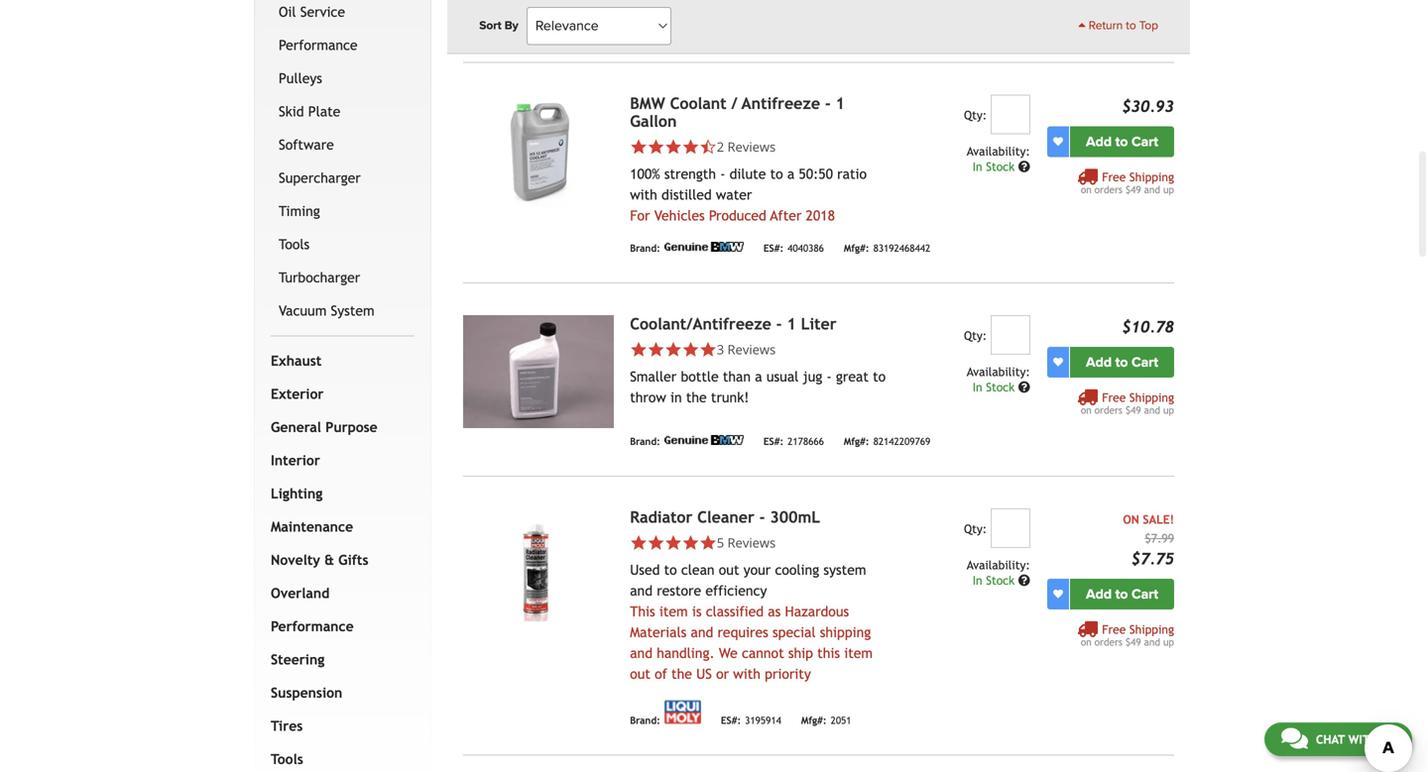 Task type: describe. For each thing, give the bounding box(es) containing it.
3 orders from the top
[[1095, 637, 1123, 648]]

add to cart for $30.93
[[1086, 133, 1159, 150]]

0 vertical spatial performance link
[[275, 29, 411, 62]]

3 in from the top
[[973, 574, 983, 588]]

to down $10.78
[[1116, 354, 1128, 371]]

timing link
[[275, 195, 411, 228]]

1 vertical spatial performance
[[271, 619, 354, 635]]

3 availability: from the top
[[967, 558, 1031, 572]]

5
[[717, 534, 724, 552]]

to down the on sale! $7.99 $7.75 at the right of the page
[[1116, 586, 1128, 603]]

3 on from the top
[[1081, 637, 1092, 648]]

bottle
[[681, 369, 719, 385]]

interior link
[[267, 444, 411, 477]]

vehicles
[[654, 208, 705, 223]]

us
[[1382, 733, 1396, 747]]

tools for bottommost tools link
[[271, 752, 303, 768]]

or
[[716, 666, 729, 682]]

classified
[[706, 604, 764, 620]]

top
[[1140, 18, 1159, 33]]

and down is
[[691, 625, 714, 641]]

add to wish list image for $30.93's add to cart button
[[1054, 137, 1064, 147]]

great
[[836, 369, 869, 385]]

lighting
[[271, 486, 323, 502]]

bmw coolant / antifreeze - 1 gallon link
[[630, 94, 845, 130]]

plate
[[308, 103, 341, 119]]

es#: 3195914
[[721, 715, 782, 727]]

5 reviews
[[717, 534, 776, 552]]

restore
[[657, 583, 702, 599]]

add to cart for $10.78
[[1086, 354, 1159, 371]]

half star image
[[700, 138, 717, 156]]

overland link
[[267, 577, 411, 610]]

$7.99
[[1145, 532, 1175, 545]]

liqui-moly - corporate logo image
[[665, 701, 701, 724]]

2
[[717, 138, 724, 156]]

than
[[723, 369, 751, 385]]

this
[[818, 646, 840, 661]]

1 brand: from the top
[[630, 22, 661, 33]]

smaller bottle than a usual jug - great to throw in the trunk!
[[630, 369, 886, 406]]

coolant/antifreeze - 1 liter
[[630, 315, 837, 333]]

jug
[[803, 369, 823, 385]]

availability: for $30.93
[[967, 144, 1031, 158]]

reviews for cleaner
[[728, 534, 776, 552]]

coolant
[[670, 94, 727, 112]]

add for $30.93
[[1086, 133, 1112, 150]]

to left top
[[1126, 18, 1137, 33]]

3195914
[[745, 715, 782, 727]]

radiator cleaner - 300ml
[[630, 508, 821, 527]]

2 5 reviews link from the left
[[717, 534, 776, 552]]

genuine bmw - corporate logo image for coolant
[[665, 242, 744, 252]]

es#: for /
[[764, 243, 784, 254]]

3 free from the top
[[1102, 623, 1126, 637]]

priority
[[765, 666, 811, 682]]

sort by
[[479, 18, 519, 33]]

es#3195914 - 2051 - radiator cleaner - 300ml - used to clean out your cooling system and restore efficiency - liqui-moly - audi bmw volkswagen mercedes benz mini image
[[463, 509, 614, 622]]

in
[[671, 390, 682, 406]]

in for $30.93
[[973, 159, 983, 173]]

1 vertical spatial tools link
[[267, 743, 411, 773]]

0 vertical spatial item
[[660, 604, 688, 620]]

cleaner
[[698, 508, 755, 527]]

by
[[505, 18, 519, 33]]

3
[[717, 341, 724, 358]]

liter
[[801, 315, 837, 333]]

trunk!
[[711, 390, 749, 406]]

es#4040386 - 83192468442 - bmw coolant / antifreeze - 1 gallon - 100% strength - dilute to a 50:50 ratio with distilled water - genuine bmw - bmw image
[[463, 94, 614, 208]]

1 vertical spatial 1
[[787, 315, 796, 333]]

2 3 reviews link from the left
[[717, 341, 776, 358]]

es#: for 1
[[764, 436, 784, 447]]

reviews for coolant
[[728, 138, 776, 156]]

1 3 reviews link from the left
[[630, 341, 887, 358]]

in stock for $30.93
[[973, 159, 1019, 173]]

on
[[1123, 513, 1140, 527]]

- up 5 reviews
[[760, 508, 765, 527]]

and down $30.93
[[1145, 184, 1161, 195]]

your
[[744, 562, 771, 578]]

maintenance link
[[267, 511, 411, 544]]

maintenance
[[271, 519, 353, 535]]

strength
[[665, 166, 716, 182]]

suspension link
[[267, 677, 411, 710]]

oil service link
[[275, 0, 411, 29]]

mfg#: for bmw coolant / antifreeze - 1 gallon
[[844, 243, 870, 254]]

comments image
[[1282, 727, 1308, 751]]

the inside used to clean out your cooling system and restore efficiency this item is classified as hazardous materials and requires special shipping and handling. we cannot ship this item out of the us or with priority
[[672, 666, 692, 682]]

system
[[331, 303, 375, 319]]

special
[[773, 625, 816, 641]]

free for $10.78
[[1102, 391, 1126, 405]]

mfg#: 2051
[[801, 715, 852, 727]]

82142209769
[[874, 436, 931, 447]]

overland
[[271, 586, 330, 602]]

star image up 'smaller'
[[665, 341, 682, 358]]

software
[[279, 137, 334, 153]]

interior
[[271, 453, 320, 469]]

exterior
[[271, 386, 324, 402]]

2 2 reviews link from the left
[[717, 138, 776, 156]]

cannot
[[742, 646, 784, 661]]

with inside 'link'
[[1349, 733, 1378, 747]]

supercharger link
[[275, 162, 411, 195]]

to inside 100% strength - dilute to a 50:50 ratio with distilled water for vehicles produced after 2018
[[770, 166, 783, 182]]

star image for bmw
[[682, 138, 700, 156]]

genuine bmw - corporate logo image for -
[[665, 435, 744, 445]]

$30.93
[[1122, 97, 1175, 115]]

and down $7.75
[[1145, 637, 1161, 648]]

used
[[630, 562, 660, 578]]

pulleys
[[279, 70, 322, 86]]

free shipping on orders $49 and up for $10.78
[[1081, 391, 1175, 416]]

vacuum system
[[279, 303, 375, 319]]

3 add to cart button from the top
[[1070, 579, 1175, 610]]

novelty
[[271, 552, 320, 568]]

redline - corporate logo image
[[665, 6, 713, 31]]

- inside "bmw coolant / antifreeze - 1 gallon"
[[825, 94, 831, 112]]

coolant/antifreeze
[[630, 315, 772, 333]]

usual
[[767, 369, 799, 385]]

produced
[[709, 208, 767, 223]]

$49 for $30.93
[[1126, 184, 1142, 195]]

stock for $10.78
[[986, 380, 1015, 394]]

2178666
[[788, 436, 824, 447]]

brand: for radiator
[[630, 715, 661, 727]]

1 5 reviews link from the left
[[630, 534, 887, 552]]

1 horizontal spatial out
[[719, 562, 740, 578]]

pulleys link
[[275, 62, 411, 95]]

and down $10.78
[[1145, 405, 1161, 416]]

es#: 4040386
[[764, 243, 824, 254]]

to down $30.93
[[1116, 133, 1128, 150]]

up for $30.93
[[1164, 184, 1175, 195]]

skid plate
[[279, 103, 341, 119]]

free for $30.93
[[1102, 170, 1126, 184]]

up for $10.78
[[1164, 405, 1175, 416]]

es#: 2178666
[[764, 436, 824, 447]]

this
[[630, 604, 655, 620]]

0 vertical spatial tools link
[[275, 228, 411, 261]]

$49 for $10.78
[[1126, 405, 1142, 416]]

chat
[[1316, 733, 1345, 747]]

bmw coolant / antifreeze - 1 gallon
[[630, 94, 845, 130]]

3 free shipping on orders $49 and up from the top
[[1081, 623, 1175, 648]]

in stock for $10.78
[[973, 380, 1019, 394]]

4040386
[[788, 243, 824, 254]]

oil
[[279, 4, 296, 20]]



Task type: vqa. For each thing, say whether or not it's contained in the screenshot.
the middle the Set
no



Task type: locate. For each thing, give the bounding box(es) containing it.
exterior link
[[267, 378, 411, 411]]

mfg#:
[[844, 243, 870, 254], [844, 436, 870, 447], [801, 715, 827, 727]]

cart down $30.93
[[1132, 133, 1159, 150]]

$49 down $10.78
[[1126, 405, 1142, 416]]

es#: left 4040386
[[764, 243, 784, 254]]

the right in
[[686, 390, 707, 406]]

supercharger
[[279, 170, 361, 186]]

question circle image
[[1019, 160, 1031, 172], [1019, 381, 1031, 393]]

-
[[825, 94, 831, 112], [720, 166, 726, 182], [776, 315, 782, 333], [827, 369, 832, 385], [760, 508, 765, 527]]

2 vertical spatial with
[[1349, 733, 1378, 747]]

2 in stock from the top
[[973, 380, 1019, 394]]

question circle image for $30.93
[[1019, 160, 1031, 172]]

1 vertical spatial mfg#:
[[844, 436, 870, 447]]

1 vertical spatial the
[[672, 666, 692, 682]]

and down the materials
[[630, 646, 653, 661]]

ratio
[[837, 166, 867, 182]]

1 horizontal spatial item
[[844, 646, 873, 661]]

0 vertical spatial question circle image
[[1019, 160, 1031, 172]]

tools for tools link to the top
[[279, 236, 310, 252]]

brand: for bmw
[[630, 243, 661, 254]]

2 free shipping on orders $49 and up from the top
[[1081, 391, 1175, 416]]

0 vertical spatial free
[[1102, 170, 1126, 184]]

return
[[1089, 18, 1123, 33]]

1 vertical spatial availability:
[[967, 365, 1031, 379]]

add to cart button down $30.93
[[1070, 126, 1175, 157]]

up down $10.78
[[1164, 405, 1175, 416]]

add to wish list image
[[1054, 137, 1064, 147], [1054, 590, 1064, 599]]

2 vertical spatial on
[[1081, 637, 1092, 648]]

efficiency
[[706, 583, 767, 599]]

with inside used to clean out your cooling system and restore efficiency this item is classified as hazardous materials and requires special shipping and handling. we cannot ship this item out of the us or with priority
[[733, 666, 761, 682]]

requires
[[718, 625, 769, 641]]

the
[[686, 390, 707, 406], [672, 666, 692, 682]]

$10.78
[[1122, 318, 1175, 336]]

1 add to wish list image from the top
[[1054, 137, 1064, 147]]

2 vertical spatial in stock
[[973, 574, 1019, 588]]

we
[[719, 646, 738, 661]]

2 qty: from the top
[[964, 329, 987, 343]]

a left 50:50
[[788, 166, 795, 182]]

mfg#: left 83192468442 on the top right of the page
[[844, 243, 870, 254]]

materials
[[630, 625, 687, 641]]

50:50
[[799, 166, 833, 182]]

0 vertical spatial mfg#:
[[844, 243, 870, 254]]

1 vertical spatial in stock
[[973, 380, 1019, 394]]

1 orders from the top
[[1095, 184, 1123, 195]]

with down 100%
[[630, 187, 658, 203]]

2 add to cart button from the top
[[1070, 347, 1175, 378]]

- right antifreeze
[[825, 94, 831, 112]]

star image up the "strength"
[[682, 138, 700, 156]]

add for $10.78
[[1086, 354, 1112, 371]]

1 vertical spatial es#:
[[764, 436, 784, 447]]

4 brand: from the top
[[630, 715, 661, 727]]

0 vertical spatial performance
[[279, 37, 358, 53]]

1 horizontal spatial a
[[788, 166, 795, 182]]

0 vertical spatial add to cart button
[[1070, 126, 1175, 157]]

- inside smaller bottle than a usual jug - great to throw in the trunk!
[[827, 369, 832, 385]]

3 reviews link
[[630, 341, 887, 358], [717, 341, 776, 358]]

0 vertical spatial a
[[788, 166, 795, 182]]

2 vertical spatial mfg#:
[[801, 715, 827, 727]]

0 vertical spatial with
[[630, 187, 658, 203]]

up down $30.93
[[1164, 184, 1175, 195]]

qty: for $10.78
[[964, 329, 987, 343]]

2 shipping from the top
[[1130, 391, 1175, 405]]

to right great
[[873, 369, 886, 385]]

1 cart from the top
[[1132, 133, 1159, 150]]

and up this
[[630, 583, 653, 599]]

suspension
[[271, 685, 343, 701]]

1 qty: from the top
[[964, 108, 987, 122]]

of
[[655, 666, 667, 682]]

2 vertical spatial availability:
[[967, 558, 1031, 572]]

- up water
[[720, 166, 726, 182]]

with left us at bottom
[[1349, 733, 1378, 747]]

1 free shipping on orders $49 and up from the top
[[1081, 170, 1175, 195]]

performance link down service
[[275, 29, 411, 62]]

0 vertical spatial 1
[[836, 94, 845, 112]]

add to wish list image
[[1054, 357, 1064, 367]]

the right of on the bottom of the page
[[672, 666, 692, 682]]

2 vertical spatial stock
[[986, 574, 1015, 588]]

tools down tires
[[271, 752, 303, 768]]

- left liter
[[776, 315, 782, 333]]

1 shipping from the top
[[1130, 170, 1175, 184]]

1 in from the top
[[973, 159, 983, 173]]

1 vertical spatial performance link
[[267, 610, 411, 644]]

2 add from the top
[[1086, 354, 1112, 371]]

add to wish list image for 3rd add to cart button from the top
[[1054, 590, 1064, 599]]

shipping
[[1130, 170, 1175, 184], [1130, 391, 1175, 405], [1130, 623, 1175, 637]]

1 vertical spatial question circle image
[[1019, 381, 1031, 393]]

0 vertical spatial the
[[686, 390, 707, 406]]

1 vertical spatial cart
[[1132, 354, 1159, 371]]

tools link
[[275, 228, 411, 261], [267, 743, 411, 773]]

1 vertical spatial free shipping on orders $49 and up
[[1081, 391, 1175, 416]]

2 vertical spatial add to cart button
[[1070, 579, 1175, 610]]

0 vertical spatial shipping
[[1130, 170, 1175, 184]]

out left of on the bottom of the page
[[630, 666, 651, 682]]

es#2178666 - 82142209769 - coolant/antifreeze - 1 liter - smaller bottle than a usual jug - great to throw in the trunk! - genuine bmw - bmw image
[[463, 315, 614, 428]]

0 vertical spatial add
[[1086, 133, 1112, 150]]

orders for $10.78
[[1095, 405, 1123, 416]]

smaller
[[630, 369, 677, 385]]

0 vertical spatial genuine bmw - corporate logo image
[[665, 242, 744, 252]]

system
[[824, 562, 867, 578]]

free shipping on orders $49 and up down $10.78
[[1081, 391, 1175, 416]]

2 vertical spatial cart
[[1132, 586, 1159, 603]]

to inside used to clean out your cooling system and restore efficiency this item is classified as hazardous materials and requires special shipping and handling. we cannot ship this item out of the us or with priority
[[664, 562, 677, 578]]

2 vertical spatial in
[[973, 574, 983, 588]]

1 up from the top
[[1164, 184, 1175, 195]]

turbocharger
[[279, 270, 360, 286]]

2018
[[806, 208, 835, 223]]

3 cart from the top
[[1132, 586, 1159, 603]]

purpose
[[326, 419, 378, 435]]

up down $7.75
[[1164, 637, 1175, 648]]

3 qty: from the top
[[964, 522, 987, 536]]

3 reviews link down coolant/antifreeze - 1 liter link
[[717, 341, 776, 358]]

2 reviews link
[[630, 138, 887, 156], [717, 138, 776, 156]]

2 orders from the top
[[1095, 405, 1123, 416]]

radiator cleaner - 300ml link
[[630, 508, 821, 527]]

2 $49 from the top
[[1126, 405, 1142, 416]]

on sale! $7.99 $7.75
[[1123, 513, 1175, 568]]

a
[[788, 166, 795, 182], [755, 369, 763, 385]]

2 stock from the top
[[986, 380, 1015, 394]]

tools down timing
[[279, 236, 310, 252]]

1 add to cart from the top
[[1086, 133, 1159, 150]]

performance inside engine subcategories element
[[279, 37, 358, 53]]

in for $10.78
[[973, 380, 983, 394]]

question circle image
[[1019, 575, 1031, 587]]

1 vertical spatial with
[[733, 666, 761, 682]]

genuine bmw - corporate logo image
[[665, 242, 744, 252], [665, 435, 744, 445]]

turbocharger link
[[275, 261, 411, 294]]

2 vertical spatial free
[[1102, 623, 1126, 637]]

es#:
[[764, 243, 784, 254], [764, 436, 784, 447], [721, 715, 741, 727]]

0 vertical spatial in
[[973, 159, 983, 173]]

brand: down "for"
[[630, 243, 661, 254]]

general
[[271, 419, 321, 435]]

0 vertical spatial stock
[[986, 159, 1015, 173]]

1 vertical spatial add to cart
[[1086, 354, 1159, 371]]

1 vertical spatial add to wish list image
[[1054, 590, 1064, 599]]

2 reviews from the top
[[728, 341, 776, 358]]

2 add to wish list image from the top
[[1054, 590, 1064, 599]]

cart for $30.93
[[1132, 133, 1159, 150]]

1 stock from the top
[[986, 159, 1015, 173]]

performance down overland
[[271, 619, 354, 635]]

throw
[[630, 390, 666, 406]]

performance down service
[[279, 37, 358, 53]]

1 vertical spatial tools
[[271, 752, 303, 768]]

mfg#: left 82142209769
[[844, 436, 870, 447]]

es#: left 2178666
[[764, 436, 784, 447]]

0 vertical spatial on
[[1081, 184, 1092, 195]]

cart for $10.78
[[1132, 354, 1159, 371]]

1 vertical spatial genuine bmw - corporate logo image
[[665, 435, 744, 445]]

novelty & gifts link
[[267, 544, 411, 577]]

on for $10.78
[[1081, 405, 1092, 416]]

a inside smaller bottle than a usual jug - great to throw in the trunk!
[[755, 369, 763, 385]]

skid plate link
[[275, 95, 411, 128]]

shipping for $10.78
[[1130, 391, 1175, 405]]

free shipping on orders $49 and up down $7.75
[[1081, 623, 1175, 648]]

es#: left 3195914
[[721, 715, 741, 727]]

0 vertical spatial reviews
[[728, 138, 776, 156]]

service
[[300, 4, 345, 20]]

$49 down $30.93
[[1126, 184, 1142, 195]]

1 vertical spatial free
[[1102, 391, 1126, 405]]

- inside 100% strength - dilute to a 50:50 ratio with distilled water for vehicles produced after 2018
[[720, 166, 726, 182]]

0 horizontal spatial a
[[755, 369, 763, 385]]

shipping down $7.75
[[1130, 623, 1175, 637]]

2 cart from the top
[[1132, 354, 1159, 371]]

performance link down overland
[[267, 610, 411, 644]]

free down $10.78
[[1102, 391, 1126, 405]]

300ml
[[770, 508, 821, 527]]

for
[[630, 208, 650, 223]]

reviews
[[728, 138, 776, 156], [728, 341, 776, 358], [728, 534, 776, 552]]

1 reviews from the top
[[728, 138, 776, 156]]

mfg#: for radiator cleaner - 300ml
[[801, 715, 827, 727]]

with inside 100% strength - dilute to a 50:50 ratio with distilled water for vehicles produced after 2018
[[630, 187, 658, 203]]

shipping
[[820, 625, 871, 641]]

0 horizontal spatial item
[[660, 604, 688, 620]]

0 vertical spatial add to cart
[[1086, 133, 1159, 150]]

shipping for $30.93
[[1130, 170, 1175, 184]]

0 vertical spatial availability:
[[967, 144, 1031, 158]]

reviews up 'than'
[[728, 341, 776, 358]]

free down the on sale! $7.99 $7.75 at the right of the page
[[1102, 623, 1126, 637]]

None number field
[[991, 94, 1031, 134], [991, 315, 1031, 355], [991, 509, 1031, 548], [991, 94, 1031, 134], [991, 315, 1031, 355], [991, 509, 1031, 548]]

0 vertical spatial tools
[[279, 236, 310, 252]]

caret up image
[[1079, 19, 1086, 31]]

1 $49 from the top
[[1126, 184, 1142, 195]]

with right or
[[733, 666, 761, 682]]

2 vertical spatial orders
[[1095, 637, 1123, 648]]

brand: down throw
[[630, 436, 661, 447]]

on
[[1081, 184, 1092, 195], [1081, 405, 1092, 416], [1081, 637, 1092, 648]]

mfg#: left 2051
[[801, 715, 827, 727]]

cart down $10.78
[[1132, 354, 1159, 371]]

0 horizontal spatial with
[[630, 187, 658, 203]]

free down $30.93
[[1102, 170, 1126, 184]]

orders for $30.93
[[1095, 184, 1123, 195]]

1 vertical spatial item
[[844, 646, 873, 661]]

cooling
[[775, 562, 820, 578]]

2 free from the top
[[1102, 391, 1126, 405]]

the inside smaller bottle than a usual jug - great to throw in the trunk!
[[686, 390, 707, 406]]

star image for coolant/antifreeze
[[682, 341, 700, 358]]

0 vertical spatial out
[[719, 562, 740, 578]]

reviews for -
[[728, 341, 776, 358]]

free shipping on orders $49 and up for $30.93
[[1081, 170, 1175, 195]]

free shipping on orders $49 and up down $30.93
[[1081, 170, 1175, 195]]

brand: for coolant/antifreeze
[[630, 436, 661, 447]]

1 right antifreeze
[[836, 94, 845, 112]]

mfg#: 83192468442
[[844, 243, 931, 254]]

2 vertical spatial add to cart
[[1086, 586, 1159, 603]]

question circle image for $10.78
[[1019, 381, 1031, 393]]

return to top link
[[1079, 17, 1159, 35]]

exhaust link
[[267, 345, 411, 378]]

2 brand: from the top
[[630, 243, 661, 254]]

2 vertical spatial free shipping on orders $49 and up
[[1081, 623, 1175, 648]]

a right 'than'
[[755, 369, 763, 385]]

3 reviews link up 'than'
[[630, 341, 887, 358]]

brand: left redline - corporate logo
[[630, 22, 661, 33]]

with
[[630, 187, 658, 203], [733, 666, 761, 682], [1349, 733, 1378, 747]]

add to cart button down $7.75
[[1070, 579, 1175, 610]]

genuine bmw - corporate logo image down vehicles
[[665, 242, 744, 252]]

brand: left liqui-moly - corporate logo
[[630, 715, 661, 727]]

to inside smaller bottle than a usual jug - great to throw in the trunk!
[[873, 369, 886, 385]]

coolant/antifreeze - 1 liter link
[[630, 315, 837, 333]]

2 in from the top
[[973, 380, 983, 394]]

genuine bmw - corporate logo image down trunk! on the bottom
[[665, 435, 744, 445]]

tools inside engine subcategories element
[[279, 236, 310, 252]]

stock for $30.93
[[986, 159, 1015, 173]]

1 availability: from the top
[[967, 144, 1031, 158]]

0 vertical spatial free shipping on orders $49 and up
[[1081, 170, 1175, 195]]

steering link
[[267, 644, 411, 677]]

reviews up your
[[728, 534, 776, 552]]

brand:
[[630, 22, 661, 33], [630, 243, 661, 254], [630, 436, 661, 447], [630, 715, 661, 727]]

antifreeze
[[742, 94, 820, 112]]

1 vertical spatial on
[[1081, 405, 1092, 416]]

2 vertical spatial up
[[1164, 637, 1175, 648]]

1
[[836, 94, 845, 112], [787, 315, 796, 333]]

item down shipping
[[844, 646, 873, 661]]

0 vertical spatial es#:
[[764, 243, 784, 254]]

0 vertical spatial add to wish list image
[[1054, 137, 1064, 147]]

reviews up dilute
[[728, 138, 776, 156]]

star image
[[630, 138, 648, 156], [648, 138, 665, 156], [665, 138, 682, 156], [630, 341, 648, 358], [648, 341, 665, 358], [700, 341, 717, 358], [630, 534, 648, 552], [648, 534, 665, 552], [665, 534, 682, 552], [682, 534, 700, 552], [700, 534, 717, 552]]

a inside 100% strength - dilute to a 50:50 ratio with distilled water for vehicles produced after 2018
[[788, 166, 795, 182]]

2 on from the top
[[1081, 405, 1092, 416]]

2 genuine bmw - corporate logo image from the top
[[665, 435, 744, 445]]

0 horizontal spatial out
[[630, 666, 651, 682]]

1 left liter
[[787, 315, 796, 333]]

0 vertical spatial $49
[[1126, 184, 1142, 195]]

cart down $7.75
[[1132, 586, 1159, 603]]

1 vertical spatial orders
[[1095, 405, 1123, 416]]

orders
[[1095, 184, 1123, 195], [1095, 405, 1123, 416], [1095, 637, 1123, 648]]

es#: for -
[[721, 715, 741, 727]]

add to cart down $30.93
[[1086, 133, 1159, 150]]

performance link
[[275, 29, 411, 62], [267, 610, 411, 644]]

to up restore
[[664, 562, 677, 578]]

free shipping on orders $49 and up
[[1081, 170, 1175, 195], [1081, 391, 1175, 416], [1081, 623, 1175, 648]]

shipping down $10.78
[[1130, 391, 1175, 405]]

tools link down tires
[[267, 743, 411, 773]]

add to cart button for $10.78
[[1070, 347, 1175, 378]]

used to clean out your cooling system and restore efficiency this item is classified as hazardous materials and requires special shipping and handling. we cannot ship this item out of the us or with priority
[[630, 562, 873, 682]]

0 vertical spatial up
[[1164, 184, 1175, 195]]

availability: for $10.78
[[967, 365, 1031, 379]]

vacuum
[[279, 303, 327, 319]]

0 vertical spatial qty:
[[964, 108, 987, 122]]

on for $30.93
[[1081, 184, 1092, 195]]

2 vertical spatial es#:
[[721, 715, 741, 727]]

0 horizontal spatial 1
[[787, 315, 796, 333]]

1 horizontal spatial with
[[733, 666, 761, 682]]

1 add from the top
[[1086, 133, 1112, 150]]

add to cart button
[[1070, 126, 1175, 157], [1070, 347, 1175, 378], [1070, 579, 1175, 610]]

return to top
[[1086, 18, 1159, 33]]

3 up from the top
[[1164, 637, 1175, 648]]

general purpose
[[271, 419, 378, 435]]

1 vertical spatial add
[[1086, 354, 1112, 371]]

software link
[[275, 128, 411, 162]]

1 inside "bmw coolant / antifreeze - 1 gallon"
[[836, 94, 845, 112]]

qty: for $30.93
[[964, 108, 987, 122]]

1 2 reviews link from the left
[[630, 138, 887, 156]]

dilute
[[730, 166, 766, 182]]

1 horizontal spatial 1
[[836, 94, 845, 112]]

1 vertical spatial shipping
[[1130, 391, 1175, 405]]

star image down the coolant/antifreeze
[[682, 341, 700, 358]]

3 add to cart from the top
[[1086, 586, 1159, 603]]

add to cart button for $30.93
[[1070, 126, 1175, 157]]

out up efficiency
[[719, 562, 740, 578]]

3 add from the top
[[1086, 586, 1112, 603]]

1 on from the top
[[1081, 184, 1092, 195]]

2 vertical spatial add
[[1086, 586, 1112, 603]]

add to cart
[[1086, 133, 1159, 150], [1086, 354, 1159, 371], [1086, 586, 1159, 603]]

2 vertical spatial shipping
[[1130, 623, 1175, 637]]

2 availability: from the top
[[967, 365, 1031, 379]]

2 vertical spatial $49
[[1126, 637, 1142, 648]]

star image
[[682, 138, 700, 156], [665, 341, 682, 358], [682, 341, 700, 358]]

1 vertical spatial qty:
[[964, 329, 987, 343]]

1 vertical spatial up
[[1164, 405, 1175, 416]]

1 question circle image from the top
[[1019, 160, 1031, 172]]

gallon
[[630, 112, 677, 130]]

2 vertical spatial qty:
[[964, 522, 987, 536]]

engine subcategories element
[[271, 0, 415, 337]]

1 free from the top
[[1102, 170, 1126, 184]]

2 up from the top
[[1164, 405, 1175, 416]]

exhaust
[[271, 353, 322, 369]]

3 shipping from the top
[[1130, 623, 1175, 637]]

add to cart button down $10.78
[[1070, 347, 1175, 378]]

sort
[[479, 18, 502, 33]]

2 add to cart from the top
[[1086, 354, 1159, 371]]

1 vertical spatial reviews
[[728, 341, 776, 358]]

3 reviews from the top
[[728, 534, 776, 552]]

add to cart down $10.78
[[1086, 354, 1159, 371]]

2 vertical spatial reviews
[[728, 534, 776, 552]]

1 vertical spatial a
[[755, 369, 763, 385]]

3 reviews
[[717, 341, 776, 358]]

shipping down $30.93
[[1130, 170, 1175, 184]]

2 horizontal spatial with
[[1349, 733, 1378, 747]]

clean
[[681, 562, 715, 578]]

tools link up turbocharger
[[275, 228, 411, 261]]

2 question circle image from the top
[[1019, 381, 1031, 393]]

to right dilute
[[770, 166, 783, 182]]

- right jug
[[827, 369, 832, 385]]

100% strength - dilute to a 50:50 ratio with distilled water for vehicles produced after 2018
[[630, 166, 867, 223]]

1 vertical spatial in
[[973, 380, 983, 394]]

1 vertical spatial stock
[[986, 380, 1015, 394]]

item down restore
[[660, 604, 688, 620]]

$49 down $7.75
[[1126, 637, 1142, 648]]

1 vertical spatial add to cart button
[[1070, 347, 1175, 378]]

0 vertical spatial in stock
[[973, 159, 1019, 173]]

timing
[[279, 203, 320, 219]]

1 in stock from the top
[[973, 159, 1019, 173]]

2051
[[831, 715, 852, 727]]

oil service
[[279, 4, 345, 20]]

3 $49 from the top
[[1126, 637, 1142, 648]]

1 vertical spatial $49
[[1126, 405, 1142, 416]]

ship
[[789, 646, 813, 661]]

1 add to cart button from the top
[[1070, 126, 1175, 157]]

as
[[768, 604, 781, 620]]

3 stock from the top
[[986, 574, 1015, 588]]

0 vertical spatial orders
[[1095, 184, 1123, 195]]

bmw
[[630, 94, 665, 112]]

3 brand: from the top
[[630, 436, 661, 447]]

1 genuine bmw - corporate logo image from the top
[[665, 242, 744, 252]]

mfg#: for coolant/antifreeze - 1 liter
[[844, 436, 870, 447]]

1 vertical spatial out
[[630, 666, 651, 682]]

gifts
[[338, 552, 369, 568]]

3 in stock from the top
[[973, 574, 1019, 588]]

0 vertical spatial cart
[[1132, 133, 1159, 150]]

after
[[770, 208, 802, 223]]

add to cart down $7.75
[[1086, 586, 1159, 603]]



